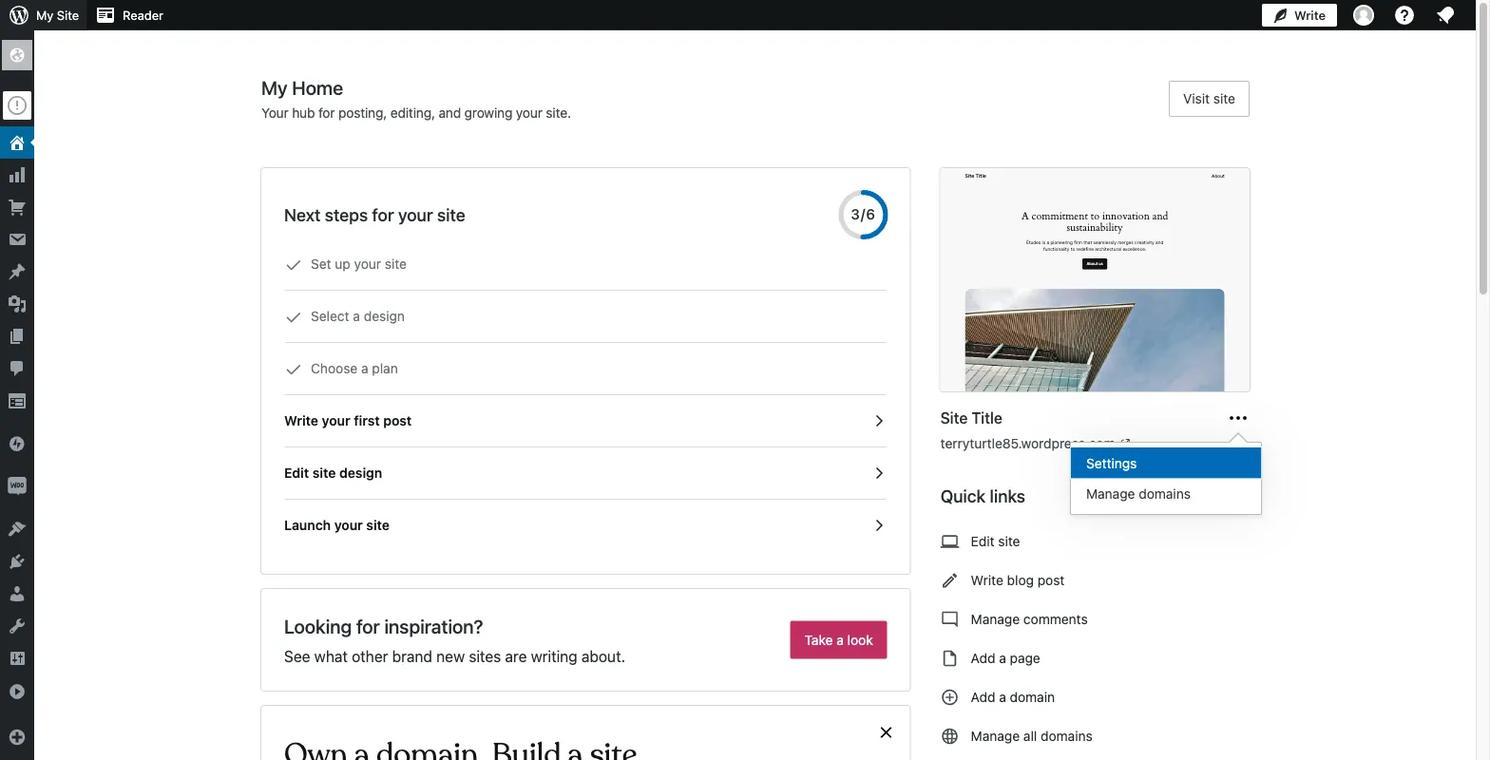 Task type: vqa. For each thing, say whether or not it's contained in the screenshot.
the Select a design
yes



Task type: locate. For each thing, give the bounding box(es) containing it.
blog
[[1007, 573, 1034, 588]]

editing,
[[390, 105, 435, 121]]

write blog post link
[[941, 562, 1265, 600]]

0 vertical spatial site
[[57, 8, 79, 22]]

manage your notifications image
[[1434, 4, 1457, 27]]

task enabled image up task enabled image
[[870, 412, 887, 430]]

edit image
[[941, 569, 960, 592]]

select a design link
[[284, 291, 887, 343]]

write left my profile icon
[[1294, 8, 1326, 22]]

write left blog
[[971, 573, 1003, 588]]

0 vertical spatial write
[[1294, 8, 1326, 22]]

post right blog
[[1038, 573, 1065, 588]]

2 horizontal spatial write
[[1294, 8, 1326, 22]]

manage inside menu
[[1086, 486, 1135, 502]]

1 task enabled image from the top
[[870, 412, 887, 430]]

write for write
[[1294, 8, 1326, 22]]

hub
[[292, 105, 315, 121]]

site inside edit site link
[[998, 534, 1020, 549]]

write inside "launchpad checklist" element
[[284, 413, 318, 429]]

1 vertical spatial domains
[[1041, 728, 1093, 744]]

1 horizontal spatial edit
[[971, 534, 995, 549]]

1 vertical spatial task complete image
[[285, 361, 302, 378]]

0 vertical spatial manage
[[1086, 486, 1135, 502]]

0 horizontal spatial write
[[284, 413, 318, 429]]

0 vertical spatial post
[[383, 413, 412, 429]]

domains
[[1139, 486, 1191, 502], [1041, 728, 1093, 744]]

a for page
[[999, 651, 1006, 666]]

take
[[805, 632, 833, 648]]

2 task enabled image from the top
[[870, 517, 887, 534]]

3 / 6
[[851, 206, 876, 223]]

choose a plan link
[[284, 343, 887, 395]]

manage left all
[[971, 728, 1020, 744]]

manage
[[1086, 486, 1135, 502], [971, 612, 1020, 627], [971, 728, 1020, 744]]

menu
[[1071, 443, 1261, 514]]

title
[[972, 409, 1003, 427]]

add
[[971, 651, 995, 666], [971, 690, 995, 705]]

select a design
[[311, 308, 405, 324]]

manage down settings in the bottom of the page
[[1086, 486, 1135, 502]]

tooltip containing settings
[[1061, 432, 1262, 515]]

edit inside edit site link
[[971, 534, 995, 549]]

looking
[[284, 615, 352, 637]]

site inside 'edit site design' link
[[312, 465, 336, 481]]

task complete image left choose
[[285, 361, 302, 378]]

1 vertical spatial write
[[284, 413, 318, 429]]

first
[[354, 413, 380, 429]]

site left title
[[941, 409, 968, 427]]

a for design
[[353, 308, 360, 324]]

other
[[352, 648, 388, 666]]

add a domain link
[[941, 679, 1265, 717]]

visit
[[1183, 91, 1210, 106]]

1 vertical spatial post
[[1038, 573, 1065, 588]]

2 vertical spatial for
[[356, 615, 380, 637]]

for
[[318, 105, 335, 121], [372, 204, 394, 225], [356, 615, 380, 637]]

comments
[[1024, 612, 1088, 627]]

0 horizontal spatial site
[[57, 8, 79, 22]]

manage comments
[[971, 612, 1088, 627]]

growing
[[464, 105, 512, 121]]

1 vertical spatial task enabled image
[[870, 517, 887, 534]]

1 vertical spatial manage
[[971, 612, 1020, 627]]

design for edit site design
[[339, 465, 382, 481]]

add down add a page
[[971, 690, 995, 705]]

0 horizontal spatial post
[[383, 413, 412, 429]]

task enabled image
[[870, 412, 887, 430], [870, 517, 887, 534]]

write your first post
[[284, 413, 412, 429]]

terryturtle85.wordpress.com
[[941, 435, 1115, 451]]

your
[[398, 204, 433, 225], [354, 256, 381, 272], [322, 413, 350, 429], [334, 517, 363, 533]]

add a domain
[[971, 690, 1055, 705]]

1 task complete image from the top
[[285, 257, 302, 274]]

for inside the my home your hub for posting, editing, and growing your site.
[[318, 105, 335, 121]]

your right launch
[[334, 517, 363, 533]]

progress bar inside "main content"
[[839, 190, 888, 239]]

post right 'first'
[[383, 413, 412, 429]]

task enabled image inside launch your site button
[[870, 517, 887, 534]]

2 add from the top
[[971, 690, 995, 705]]

a for domain
[[999, 690, 1006, 705]]

a left domain
[[999, 690, 1006, 705]]

2 vertical spatial manage
[[971, 728, 1020, 744]]

a left the look at the bottom right of page
[[837, 632, 844, 648]]

write up edit site design
[[284, 413, 318, 429]]

manage all domains link
[[941, 718, 1265, 756]]

1 vertical spatial img image
[[8, 477, 27, 496]]

mode_comment image
[[941, 608, 960, 631]]

my home your hub for posting, editing, and growing your site.
[[261, 76, 571, 121]]

settings link
[[1071, 448, 1261, 479]]

0 vertical spatial edit
[[284, 465, 309, 481]]

my profile image
[[1353, 5, 1374, 26]]

site
[[57, 8, 79, 22], [941, 409, 968, 427]]

sites
[[469, 648, 501, 666]]

task complete image inside choose a plan link
[[285, 361, 302, 378]]

my site
[[36, 8, 79, 22]]

my
[[36, 8, 53, 22]]

design
[[364, 308, 405, 324], [339, 465, 382, 481]]

tooltip
[[1061, 432, 1262, 515]]

terryturtle85.wordpress.com link
[[941, 433, 1132, 453]]

0 vertical spatial img image
[[8, 434, 27, 453]]

laptop image
[[941, 530, 960, 553]]

manage up add a page
[[971, 612, 1020, 627]]

write
[[1294, 8, 1326, 22], [284, 413, 318, 429], [971, 573, 1003, 588]]

looking for inspiration?
[[284, 615, 483, 637]]

0 vertical spatial for
[[318, 105, 335, 121]]

a right select
[[353, 308, 360, 324]]

set
[[311, 256, 331, 272]]

select
[[311, 308, 349, 324]]

task complete image
[[285, 309, 302, 326]]

0 horizontal spatial domains
[[1041, 728, 1093, 744]]

your
[[261, 105, 289, 121]]

edit up launch
[[284, 465, 309, 481]]

manage all domains
[[971, 728, 1093, 744]]

task complete image
[[285, 257, 302, 274], [285, 361, 302, 378]]

task complete image left set
[[285, 257, 302, 274]]

quick
[[941, 486, 986, 507]]

2 vertical spatial write
[[971, 573, 1003, 588]]

a left plan
[[361, 361, 368, 376]]

reader link
[[87, 0, 171, 30]]

1 vertical spatial add
[[971, 690, 995, 705]]

0 vertical spatial task enabled image
[[870, 412, 887, 430]]

1 add from the top
[[971, 651, 995, 666]]

1 horizontal spatial site
[[941, 409, 968, 427]]

main content
[[261, 75, 1265, 760]]

for right steps
[[372, 204, 394, 225]]

reader
[[123, 8, 163, 22]]

launch your site button
[[284, 500, 887, 551]]

design up plan
[[364, 308, 405, 324]]

design down 'first'
[[339, 465, 382, 481]]

dismiss domain name promotion image
[[878, 721, 895, 744]]

settings
[[1086, 455, 1137, 471]]

task complete image inside set up your site link
[[285, 257, 302, 274]]

add for add a domain
[[971, 690, 995, 705]]

0 vertical spatial domains
[[1139, 486, 1191, 502]]

edit right laptop icon
[[971, 534, 995, 549]]

1 img image from the top
[[8, 434, 27, 453]]

edit
[[284, 465, 309, 481], [971, 534, 995, 549]]

for up the other
[[356, 615, 380, 637]]

write link
[[1262, 0, 1337, 30]]

edit for edit site
[[971, 534, 995, 549]]

plan
[[372, 361, 398, 376]]

edit inside 'edit site design' link
[[284, 465, 309, 481]]

domains inside manage all domains link
[[1041, 728, 1093, 744]]

progress bar
[[839, 190, 888, 239]]

0 vertical spatial add
[[971, 651, 995, 666]]

edit site design link
[[284, 448, 887, 500]]

site right my on the left of the page
[[57, 8, 79, 22]]

1 vertical spatial edit
[[971, 534, 995, 549]]

add right insert_drive_file icon
[[971, 651, 995, 666]]

task complete image for choose a plan
[[285, 361, 302, 378]]

post
[[383, 413, 412, 429], [1038, 573, 1065, 588]]

task enabled image down task enabled image
[[870, 517, 887, 534]]

1 vertical spatial design
[[339, 465, 382, 481]]

site
[[1213, 91, 1236, 106], [437, 204, 465, 225], [385, 256, 407, 272], [312, 465, 336, 481], [366, 517, 390, 533], [998, 534, 1020, 549]]

steps
[[325, 204, 368, 225]]

domains down the settings link in the right bottom of the page
[[1139, 486, 1191, 502]]

progress bar containing 3
[[839, 190, 888, 239]]

0 vertical spatial design
[[364, 308, 405, 324]]

task enabled image inside write your first post link
[[870, 412, 887, 430]]

a
[[353, 308, 360, 324], [361, 361, 368, 376], [837, 632, 844, 648], [999, 651, 1006, 666], [999, 690, 1006, 705]]

inspiration?
[[384, 615, 483, 637]]

task enabled image
[[870, 465, 887, 482]]

img image
[[8, 434, 27, 453], [8, 477, 27, 496]]

write for write blog post
[[971, 573, 1003, 588]]

for right hub
[[318, 105, 335, 121]]

0 horizontal spatial edit
[[284, 465, 309, 481]]

domain
[[1010, 690, 1055, 705]]

up
[[335, 256, 350, 272]]

and
[[439, 105, 461, 121]]

my site link
[[0, 0, 87, 30]]

launch
[[284, 517, 331, 533]]

1 horizontal spatial write
[[971, 573, 1003, 588]]

domains right all
[[1041, 728, 1093, 744]]

a left the page
[[999, 651, 1006, 666]]

task complete image for set up your site
[[285, 257, 302, 274]]

2 task complete image from the top
[[285, 361, 302, 378]]

writing
[[531, 648, 578, 666]]

1 horizontal spatial domains
[[1139, 486, 1191, 502]]

0 vertical spatial task complete image
[[285, 257, 302, 274]]

design for select a design
[[364, 308, 405, 324]]



Task type: describe. For each thing, give the bounding box(es) containing it.
manage comments link
[[941, 601, 1265, 639]]

a for plan
[[361, 361, 368, 376]]

your right steps
[[398, 204, 433, 225]]

/
[[861, 206, 866, 223]]

links
[[990, 486, 1025, 507]]

site title
[[941, 409, 1003, 427]]

visit site link
[[1169, 81, 1250, 117]]

post inside "launchpad checklist" element
[[383, 413, 412, 429]]

1 vertical spatial site
[[941, 409, 968, 427]]

task enabled image for write your first post
[[870, 412, 887, 430]]

your left 'first'
[[322, 413, 350, 429]]

edit site
[[971, 534, 1020, 549]]

write blog post
[[971, 573, 1065, 588]]

next steps for your site
[[284, 204, 465, 225]]

your inside button
[[334, 517, 363, 533]]

site inside launch your site button
[[366, 517, 390, 533]]

write for write your first post
[[284, 413, 318, 429]]

take a look
[[805, 632, 873, 648]]

posting,
[[338, 105, 387, 121]]

edit site link
[[941, 523, 1265, 561]]

see
[[284, 648, 310, 666]]

edit for edit site design
[[284, 465, 309, 481]]

a for look
[[837, 632, 844, 648]]

3
[[851, 206, 861, 223]]

are
[[505, 648, 527, 666]]

1 vertical spatial for
[[372, 204, 394, 225]]

domains inside manage domains link
[[1139, 486, 1191, 502]]

quick links
[[941, 486, 1025, 507]]

my home
[[261, 76, 343, 98]]

set up your site
[[311, 256, 407, 272]]

set up your site link
[[284, 239, 887, 291]]

menu containing settings
[[1071, 443, 1261, 514]]

launchpad checklist element
[[284, 239, 887, 551]]

more options for site site title image
[[1227, 407, 1250, 430]]

page
[[1010, 651, 1040, 666]]

task enabled image for launch your site
[[870, 517, 887, 534]]

add a page link
[[941, 640, 1265, 678]]

6
[[866, 206, 876, 223]]

your right up
[[354, 256, 381, 272]]

help image
[[1393, 4, 1416, 27]]

your site.
[[516, 105, 571, 121]]

about.
[[581, 648, 625, 666]]

look
[[847, 632, 873, 648]]

2 img image from the top
[[8, 477, 27, 496]]

edit site design
[[284, 465, 382, 481]]

insert_drive_file image
[[941, 647, 960, 670]]

visit site
[[1183, 91, 1236, 106]]

launch your site
[[284, 517, 390, 533]]

manage for manage comments
[[971, 612, 1020, 627]]

site inside set up your site link
[[385, 256, 407, 272]]

manage domains
[[1086, 486, 1191, 502]]

choose a plan
[[311, 361, 398, 376]]

manage for manage all domains
[[971, 728, 1020, 744]]

manage for manage domains
[[1086, 486, 1135, 502]]

brand
[[392, 648, 432, 666]]

what
[[314, 648, 348, 666]]

all
[[1024, 728, 1037, 744]]

write your first post link
[[284, 395, 887, 448]]

choose
[[311, 361, 358, 376]]

take a look link
[[790, 621, 887, 659]]

next
[[284, 204, 321, 225]]

add for add a page
[[971, 651, 995, 666]]

site inside visit site link
[[1213, 91, 1236, 106]]

new
[[436, 648, 465, 666]]

manage domains link
[[1071, 479, 1261, 509]]

see what other brand new sites are writing about.
[[284, 648, 625, 666]]

add a page
[[971, 651, 1040, 666]]

1 horizontal spatial post
[[1038, 573, 1065, 588]]

main content containing my home
[[261, 75, 1265, 760]]



